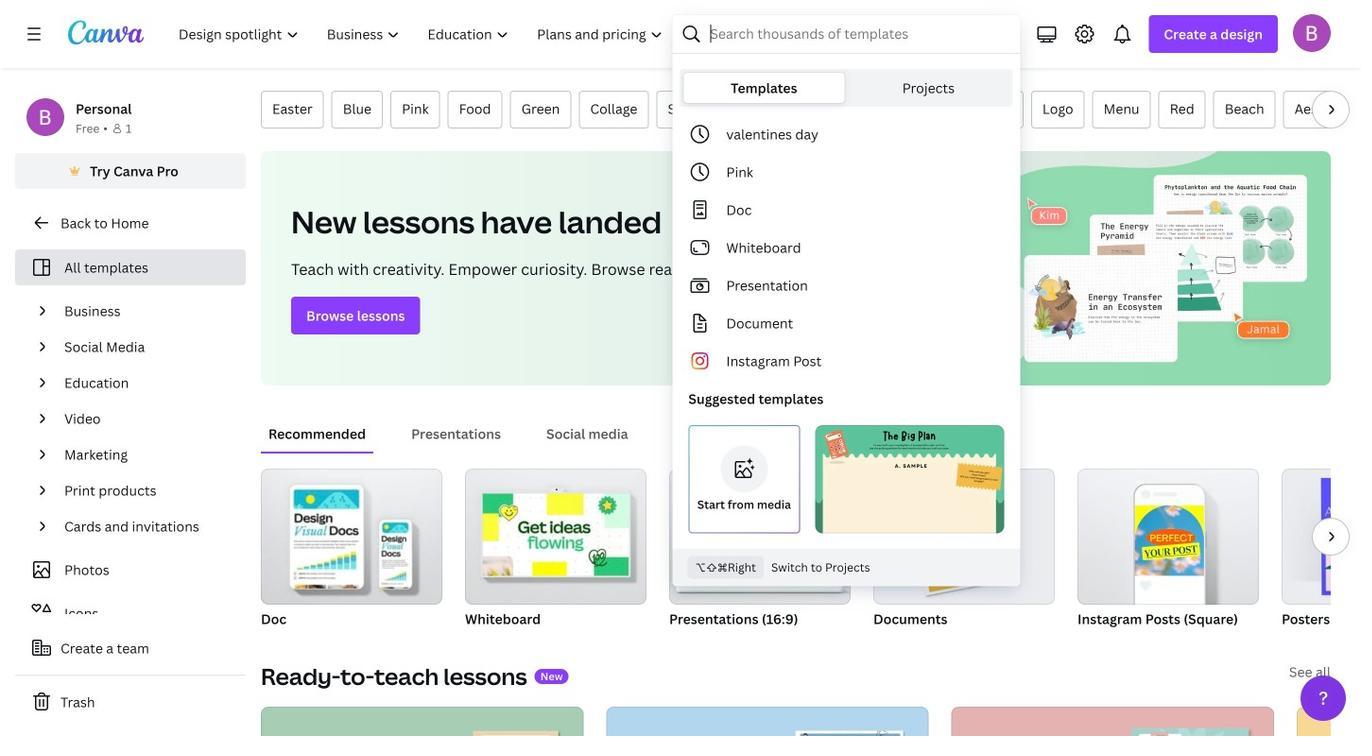 Task type: locate. For each thing, give the bounding box(es) containing it.
doc image
[[261, 469, 443, 605], [261, 469, 443, 605]]

poster (18 × 24 in portrait) image
[[1282, 469, 1362, 605], [1322, 478, 1362, 596]]

life cycles image
[[261, 707, 584, 737]]

instagram post (square) image
[[1078, 469, 1260, 605], [1136, 506, 1205, 576]]

document image
[[874, 469, 1055, 605], [906, 476, 1002, 596]]

whiteboard image
[[465, 469, 647, 605], [483, 494, 629, 576]]

bob builder image
[[1294, 14, 1332, 52]]

list box
[[674, 115, 1020, 541]]

pronouns image
[[952, 707, 1275, 737]]

None search field
[[673, 15, 1021, 587]]

presentation (16:9) image
[[670, 469, 851, 605], [688, 496, 833, 576]]

top level navigation element
[[166, 15, 748, 53]]



Task type: vqa. For each thing, say whether or not it's contained in the screenshot.
and
no



Task type: describe. For each thing, give the bounding box(es) containing it.
polygons and pythagorean theorem image
[[606, 707, 929, 737]]

art history 101 image
[[1297, 707, 1362, 737]]

customise this template image
[[815, 426, 1005, 534]]

new lessons have landed image
[[980, 151, 1332, 386]]

Search search field
[[711, 16, 1008, 52]]



